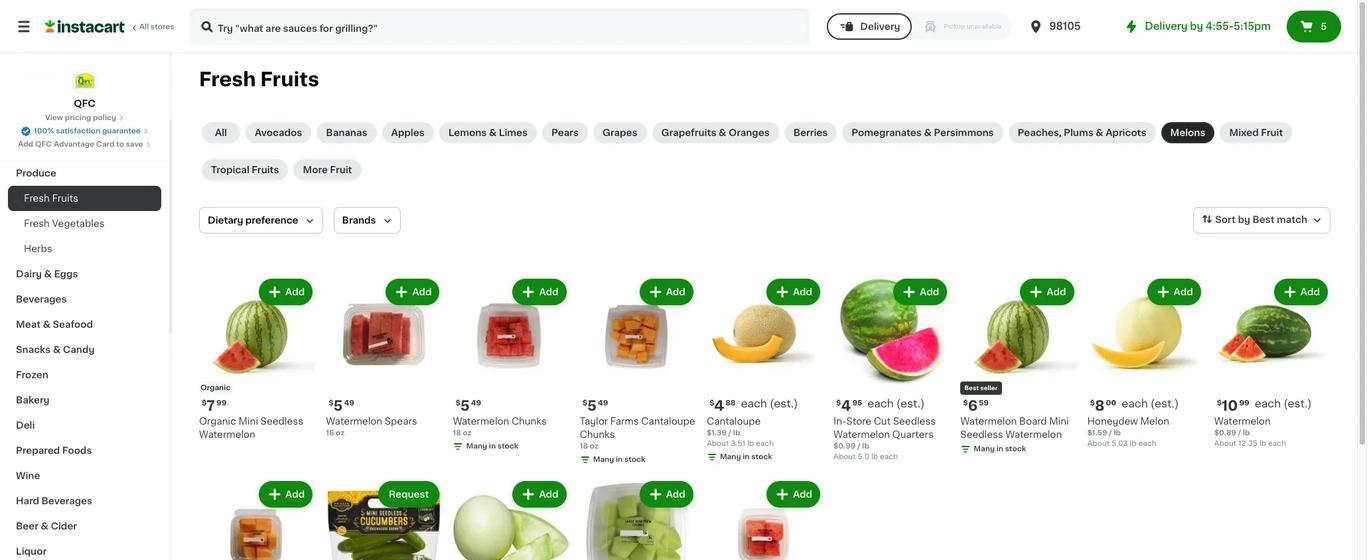 Task type: describe. For each thing, give the bounding box(es) containing it.
thanksgiving link
[[8, 135, 161, 161]]

product group containing 8
[[1088, 276, 1204, 449]]

best match
[[1253, 215, 1308, 224]]

bakery link
[[8, 388, 161, 413]]

apples link
[[382, 122, 434, 143]]

5 inside button
[[1321, 22, 1327, 31]]

0 vertical spatial fresh
[[199, 70, 256, 89]]

59
[[979, 400, 989, 407]]

Best match Sort by field
[[1194, 207, 1331, 234]]

00
[[1106, 400, 1117, 407]]

(est.) for $ 8 00
[[1151, 398, 1179, 409]]

many in stock down watermelon chunks 18 oz
[[466, 443, 519, 450]]

pricing
[[65, 114, 91, 121]]

guarantee
[[102, 127, 141, 135]]

add button for cantaloupe
[[768, 280, 819, 304]]

& for cider
[[41, 522, 48, 531]]

delivery by 4:55-5:15pm
[[1145, 21, 1271, 31]]

add button for watermelon
[[1275, 280, 1327, 304]]

candy
[[63, 345, 95, 354]]

$ inside $ 4 95
[[836, 400, 841, 407]]

grapes
[[603, 128, 638, 137]]

more fruit link
[[294, 159, 361, 181]]

lemons & limes link
[[439, 122, 537, 143]]

oz for chunks
[[463, 430, 472, 437]]

many in stock inside product group
[[974, 445, 1026, 453]]

each inside honeydew melon $1.59 / lb about 5.03 lb each
[[1139, 440, 1157, 447]]

dietary
[[208, 216, 243, 225]]

more fruit
[[303, 165, 352, 175]]

$ 4 88
[[709, 399, 736, 413]]

fresh vegetables link
[[8, 211, 161, 236]]

lemons
[[448, 128, 487, 137]]

49 for watermelon spears
[[344, 400, 354, 407]]

each inside watermelon $0.89 / lb about 12.35 lb each
[[1268, 440, 1286, 447]]

100% satisfaction guarantee
[[34, 127, 141, 135]]

$ inside the $ 4 88
[[709, 400, 714, 407]]

lb right 12.35
[[1260, 440, 1266, 447]]

cut
[[874, 417, 891, 426]]

honeydew
[[1088, 417, 1138, 426]]

peaches, plums & apricots link
[[1009, 122, 1156, 143]]

in inside product group
[[997, 445, 1003, 453]]

lemons & limes
[[448, 128, 528, 137]]

add button for taylor farms cantaloupe chunks
[[641, 280, 692, 304]]

add button for watermelon board mini seedless watermelon
[[1022, 280, 1073, 304]]

stock down taylor farms cantaloupe chunks 18 oz
[[625, 456, 645, 463]]

5 for watermelon chunks
[[460, 399, 470, 413]]

seedless for watermelon board mini seedless watermelon
[[961, 430, 1003, 440]]

tropical fruits
[[211, 165, 279, 175]]

all stores
[[139, 23, 174, 31]]

view pricing policy link
[[45, 113, 124, 123]]

meat & seafood link
[[8, 312, 161, 337]]

4 for cantaloupe
[[714, 399, 724, 413]]

2 $ from the left
[[329, 400, 334, 407]]

peaches, plums & apricots
[[1018, 128, 1147, 137]]

mixed fruit link
[[1220, 122, 1293, 143]]

match
[[1277, 215, 1308, 224]]

wine link
[[8, 463, 161, 488]]

beverages link
[[8, 287, 161, 312]]

watermelon spears 16 oz
[[326, 417, 417, 437]]

oz inside taylor farms cantaloupe chunks 18 oz
[[590, 443, 599, 450]]

49 for watermelon chunks
[[471, 400, 481, 407]]

board
[[1019, 417, 1047, 426]]

12.35
[[1239, 440, 1258, 447]]

in-
[[834, 417, 846, 426]]

herbs link
[[8, 236, 161, 262]]

5 for watermelon spears
[[334, 399, 343, 413]]

thanksgiving
[[16, 143, 79, 153]]

stores
[[151, 23, 174, 31]]

4 for in-store cut seedless watermelon quarters
[[841, 399, 851, 413]]

many in stock down the 3.51
[[720, 453, 772, 461]]

8
[[1095, 399, 1105, 413]]

(est.) for $ 4 95
[[897, 398, 925, 409]]

best for best match
[[1253, 215, 1275, 224]]

beer & cider
[[16, 522, 77, 531]]

organic for organic mini seedless watermelon
[[199, 417, 236, 426]]

each inside in-store cut seedless watermelon quarters $0.99 / lb about 5.0 lb each
[[880, 453, 898, 461]]

about inside watermelon $0.89 / lb about 12.35 lb each
[[1214, 440, 1237, 447]]

99 for 7
[[216, 400, 227, 407]]

each inside $10.99 each (estimated) element
[[1255, 398, 1281, 409]]

apples
[[391, 128, 425, 137]]

$ inside $ 8 00
[[1090, 400, 1095, 407]]

100%
[[34, 127, 54, 135]]

honeydew melon $1.59 / lb about 5.03 lb each
[[1088, 417, 1170, 447]]

many down watermelon chunks 18 oz
[[466, 443, 487, 450]]

& for oranges
[[719, 128, 726, 137]]

watermelon inside watermelon $0.89 / lb about 12.35 lb each
[[1214, 417, 1271, 426]]

qfc logo image
[[72, 69, 97, 94]]

add button for watermelon chunks
[[514, 280, 565, 304]]

bananas link
[[317, 122, 377, 143]]

organic for organic
[[200, 384, 231, 392]]

5.03
[[1112, 440, 1128, 447]]

chunks inside watermelon chunks 18 oz
[[512, 417, 547, 426]]

all stores link
[[45, 8, 175, 45]]

service type group
[[827, 13, 1012, 40]]

many down taylor
[[593, 456, 614, 463]]

18 inside taylor farms cantaloupe chunks 18 oz
[[580, 443, 588, 450]]

deli link
[[8, 413, 161, 438]]

seedless inside organic mini seedless watermelon
[[261, 417, 303, 426]]

add button for honeydew melon
[[1149, 280, 1200, 304]]

fresh for fresh fruits link on the left of page
[[24, 194, 50, 203]]

eggs
[[54, 269, 78, 279]]

5:15pm
[[1234, 21, 1271, 31]]

18 inside watermelon chunks 18 oz
[[453, 430, 461, 437]]

lists link
[[8, 62, 161, 89]]

tropical
[[211, 165, 249, 175]]

each inside $4.95 each (estimated) element
[[868, 398, 894, 409]]

plums
[[1064, 128, 1094, 137]]

/ inside honeydew melon $1.59 / lb about 5.03 lb each
[[1109, 430, 1112, 437]]

88
[[726, 400, 736, 407]]

99 for 10
[[1239, 400, 1250, 407]]

100% satisfaction guarantee button
[[21, 123, 149, 137]]

stock down watermelon chunks 18 oz
[[498, 443, 519, 450]]

about inside honeydew melon $1.59 / lb about 5.03 lb each
[[1088, 440, 1110, 447]]

oz for spears
[[336, 430, 345, 437]]

watermelon board mini seedless watermelon
[[961, 417, 1069, 440]]

(est.) for $ 4 88
[[770, 398, 798, 409]]

7
[[207, 399, 215, 413]]

& for candy
[[53, 345, 61, 354]]

many down the 3.51
[[720, 453, 741, 461]]

/ inside cantaloupe $1.39 / lb about 3.51 lb each
[[728, 430, 731, 437]]

$4.88 each (estimated) element
[[707, 398, 823, 415]]

in down watermelon chunks 18 oz
[[489, 443, 496, 450]]

1 vertical spatial fruits
[[252, 165, 279, 175]]

each inside $4.88 each (estimated) element
[[741, 398, 767, 409]]

/ inside watermelon $0.89 / lb about 12.35 lb each
[[1238, 430, 1241, 437]]

avocados link
[[246, 122, 311, 143]]

produce link
[[8, 161, 161, 186]]

prepared
[[16, 446, 60, 455]]

49 for taylor farms cantaloupe chunks
[[598, 400, 608, 407]]

0 vertical spatial fresh fruits
[[199, 70, 319, 89]]

1 vertical spatial beverages
[[41, 496, 92, 506]]

best seller
[[965, 385, 998, 391]]

best for best seller
[[965, 385, 979, 391]]

fruit for mixed fruit
[[1261, 128, 1283, 137]]

$ 6 59
[[963, 399, 989, 413]]

seafood
[[53, 320, 93, 329]]

hard beverages
[[16, 496, 92, 506]]

snacks & candy link
[[8, 337, 161, 362]]

save
[[126, 141, 143, 148]]

instacart logo image
[[45, 19, 125, 35]]

$0.89
[[1214, 430, 1236, 437]]

1 vertical spatial fresh fruits
[[24, 194, 78, 203]]

cantaloupe inside cantaloupe $1.39 / lb about 3.51 lb each
[[707, 417, 761, 426]]

add button for organic mini seedless watermelon
[[260, 280, 311, 304]]

spears
[[385, 417, 417, 426]]

grapefruits & oranges
[[661, 128, 770, 137]]

taylor
[[580, 417, 608, 426]]

in down the 3.51
[[743, 453, 750, 461]]

10
[[1222, 399, 1238, 413]]

add button for watermelon spears
[[387, 280, 438, 304]]

about inside cantaloupe $1.39 / lb about 3.51 lb each
[[707, 440, 729, 447]]

lists
[[37, 71, 60, 80]]

add qfc advantage card to save link
[[18, 139, 151, 150]]

watermelon inside the watermelon spears 16 oz
[[326, 417, 382, 426]]

mini inside watermelon board mini seedless watermelon
[[1049, 417, 1069, 426]]

product group containing 10
[[1214, 276, 1331, 449]]

each (est.) for $ 8 00
[[1122, 398, 1179, 409]]

many inside product group
[[974, 445, 995, 453]]

/ inside in-store cut seedless watermelon quarters $0.99 / lb about 5.0 lb each
[[857, 443, 861, 450]]

fresh for fresh vegetables link
[[24, 219, 50, 228]]

$ 5 49 for taylor farms cantaloupe chunks
[[583, 399, 608, 413]]

cider
[[51, 522, 77, 531]]



Task type: vqa. For each thing, say whether or not it's contained in the screenshot.


Task type: locate. For each thing, give the bounding box(es) containing it.
berries link
[[784, 122, 837, 143]]

best left "match"
[[1253, 215, 1275, 224]]

best
[[1253, 215, 1275, 224], [965, 385, 979, 391]]

$ up taylor
[[583, 400, 587, 407]]

99 inside "$ 10 99"
[[1239, 400, 1250, 407]]

$ left 00
[[1090, 400, 1095, 407]]

Search field
[[191, 9, 809, 44]]

0 vertical spatial beverages
[[16, 295, 67, 304]]

2 each (est.) from the left
[[1122, 398, 1179, 409]]

seedless for in-store cut seedless watermelon quarters $0.99 / lb about 5.0 lb each
[[893, 417, 936, 426]]

watermelon inside in-store cut seedless watermelon quarters $0.99 / lb about 5.0 lb each
[[834, 430, 890, 440]]

many in stock down taylor farms cantaloupe chunks 18 oz
[[593, 456, 645, 463]]

limes
[[499, 128, 528, 137]]

0 vertical spatial by
[[1190, 21, 1203, 31]]

3 (est.) from the left
[[770, 398, 798, 409]]

each (est.) for $ 4 95
[[868, 398, 925, 409]]

request button
[[379, 483, 438, 507]]

9 $ from the left
[[1217, 400, 1222, 407]]

hard beverages link
[[8, 488, 161, 514]]

stock
[[498, 443, 519, 450], [1005, 445, 1026, 453], [751, 453, 772, 461], [625, 456, 645, 463]]

lb right 5.03
[[1130, 440, 1137, 447]]

stock down cantaloupe $1.39 / lb about 3.51 lb each
[[751, 453, 772, 461]]

0 vertical spatial all
[[139, 23, 149, 31]]

(est.) inside $4.95 each (estimated) element
[[897, 398, 925, 409]]

4 $ from the left
[[583, 400, 587, 407]]

1 49 from the left
[[344, 400, 354, 407]]

snacks & candy
[[16, 345, 95, 354]]

16
[[326, 430, 334, 437]]

1 $ 5 49 from the left
[[329, 399, 354, 413]]

cantaloupe right farms
[[641, 417, 695, 426]]

fruit right more
[[330, 165, 352, 175]]

2 4 from the left
[[714, 399, 724, 413]]

1 each (est.) from the left
[[868, 398, 925, 409]]

each (est.) for $ 4 88
[[741, 398, 798, 409]]

2 horizontal spatial $ 5 49
[[583, 399, 608, 413]]

$8.00 each (estimated) element
[[1088, 398, 1204, 415]]

mixed
[[1229, 128, 1259, 137]]

1 99 from the left
[[216, 400, 227, 407]]

fresh vegetables
[[24, 219, 105, 228]]

1 vertical spatial chunks
[[580, 430, 615, 440]]

oz inside the watermelon spears 16 oz
[[336, 430, 345, 437]]

(est.) inside $4.88 each (estimated) element
[[770, 398, 798, 409]]

$ left the 88
[[709, 400, 714, 407]]

all up the 'tropical'
[[215, 128, 227, 137]]

watermelon inside organic mini seedless watermelon
[[199, 430, 255, 440]]

each (est.) right the 88
[[741, 398, 798, 409]]

0 horizontal spatial fruit
[[330, 165, 352, 175]]

stock inside product group
[[1005, 445, 1026, 453]]

organic
[[200, 384, 231, 392], [199, 417, 236, 426]]

dairy & eggs
[[16, 269, 78, 279]]

0 horizontal spatial 18
[[453, 430, 461, 437]]

/
[[1109, 430, 1112, 437], [728, 430, 731, 437], [1238, 430, 1241, 437], [857, 443, 861, 450]]

policy
[[93, 114, 116, 121]]

chunks left taylor
[[512, 417, 547, 426]]

product group containing request
[[326, 479, 442, 560]]

in-store cut seedless watermelon quarters $0.99 / lb about 5.0 lb each
[[834, 417, 936, 461]]

each up watermelon $0.89 / lb about 12.35 lb each
[[1255, 398, 1281, 409]]

each (est.) up the melon
[[1122, 398, 1179, 409]]

& left oranges
[[719, 128, 726, 137]]

0 horizontal spatial oz
[[336, 430, 345, 437]]

$10.99 each (estimated) element
[[1214, 398, 1331, 415]]

fresh
[[199, 70, 256, 89], [24, 194, 50, 203], [24, 219, 50, 228]]

herbs
[[24, 244, 52, 254]]

fresh down produce
[[24, 194, 50, 203]]

fruits up the avocados
[[260, 70, 319, 89]]

meat & seafood
[[16, 320, 93, 329]]

fruits right the 'tropical'
[[252, 165, 279, 175]]

sort
[[1215, 215, 1236, 224]]

organic down $ 7 99
[[199, 417, 236, 426]]

1 horizontal spatial 49
[[471, 400, 481, 407]]

(est.) up watermelon $0.89 / lb about 12.35 lb each
[[1284, 398, 1312, 409]]

(est.) inside $10.99 each (estimated) element
[[1284, 398, 1312, 409]]

lb right the 3.51
[[747, 440, 754, 447]]

2 vertical spatial fresh
[[24, 219, 50, 228]]

again
[[67, 44, 93, 54]]

1 vertical spatial 18
[[580, 443, 588, 450]]

1 horizontal spatial 18
[[580, 443, 588, 450]]

each inside cantaloupe $1.39 / lb about 3.51 lb each
[[756, 440, 774, 447]]

2 horizontal spatial seedless
[[961, 430, 1003, 440]]

1 horizontal spatial 4
[[841, 399, 851, 413]]

by for sort
[[1238, 215, 1250, 224]]

0 horizontal spatial chunks
[[512, 417, 547, 426]]

grapefruits & oranges link
[[652, 122, 779, 143]]

$ 5 49 up taylor
[[583, 399, 608, 413]]

2 49 from the left
[[471, 400, 481, 407]]

liquor link
[[8, 539, 161, 560]]

(est.) inside $8.00 each (estimated) element
[[1151, 398, 1179, 409]]

brands button
[[334, 207, 401, 234]]

1 horizontal spatial qfc
[[74, 99, 95, 108]]

about down $0.99
[[834, 453, 856, 461]]

each right '5.0'
[[880, 453, 898, 461]]

each (est.) inside $4.95 each (estimated) element
[[868, 398, 925, 409]]

0 horizontal spatial 4
[[714, 399, 724, 413]]

produce
[[16, 169, 56, 178]]

98105 button
[[1028, 8, 1108, 45]]

fruit for more fruit
[[330, 165, 352, 175]]

99 inside $ 7 99
[[216, 400, 227, 407]]

3 $ from the left
[[456, 400, 460, 407]]

card
[[96, 141, 114, 148]]

0 horizontal spatial fresh fruits
[[24, 194, 78, 203]]

5
[[1321, 22, 1327, 31], [334, 399, 343, 413], [460, 399, 470, 413], [587, 399, 597, 413]]

each (est.) inside $4.88 each (estimated) element
[[741, 398, 798, 409]]

2 $ 5 49 from the left
[[456, 399, 481, 413]]

4 left the 88
[[714, 399, 724, 413]]

delivery for delivery by 4:55-5:15pm
[[1145, 21, 1188, 31]]

recipes link
[[8, 110, 161, 135]]

/ down honeydew
[[1109, 430, 1112, 437]]

1 vertical spatial organic
[[199, 417, 236, 426]]

(est.) up the melon
[[1151, 398, 1179, 409]]

more
[[303, 165, 328, 175]]

$ 7 99
[[202, 399, 227, 413]]

2 mini from the left
[[1049, 417, 1069, 426]]

qfc up view pricing policy link
[[74, 99, 95, 108]]

best inside product group
[[965, 385, 979, 391]]

1 vertical spatial best
[[965, 385, 979, 391]]

49 up the watermelon spears 16 oz
[[344, 400, 354, 407]]

qfc
[[74, 99, 95, 108], [35, 141, 52, 148]]

1 horizontal spatial fruit
[[1261, 128, 1283, 137]]

(est.) up quarters
[[897, 398, 925, 409]]

apricots
[[1106, 128, 1147, 137]]

1 horizontal spatial by
[[1238, 215, 1250, 224]]

fresh fruits up fresh vegetables
[[24, 194, 78, 203]]

0 vertical spatial chunks
[[512, 417, 547, 426]]

persimmons
[[934, 128, 994, 137]]

in down taylor farms cantaloupe chunks 18 oz
[[616, 456, 623, 463]]

$ up 16
[[329, 400, 334, 407]]

fresh up all link
[[199, 70, 256, 89]]

about down $1.59
[[1088, 440, 1110, 447]]

0 vertical spatial fruit
[[1261, 128, 1283, 137]]

0 vertical spatial fruits
[[260, 70, 319, 89]]

& left persimmons
[[924, 128, 932, 137]]

oz inside watermelon chunks 18 oz
[[463, 430, 472, 437]]

taylor farms cantaloupe chunks 18 oz
[[580, 417, 695, 450]]

prepared foods link
[[8, 438, 161, 463]]

& for persimmons
[[924, 128, 932, 137]]

0 horizontal spatial seedless
[[261, 417, 303, 426]]

many down watermelon board mini seedless watermelon
[[974, 445, 995, 453]]

$ 5 49 up watermelon chunks 18 oz
[[456, 399, 481, 413]]

oz
[[336, 430, 345, 437], [463, 430, 472, 437], [590, 443, 599, 450]]

many in stock down watermelon board mini seedless watermelon
[[974, 445, 1026, 453]]

organic up $ 7 99
[[200, 384, 231, 392]]

all for all
[[215, 128, 227, 137]]

qfc down 100%
[[35, 141, 52, 148]]

1 horizontal spatial $ 5 49
[[456, 399, 481, 413]]

3 $ 5 49 from the left
[[583, 399, 608, 413]]

$ inside $ 6 59
[[963, 400, 968, 407]]

lb up 5.03
[[1114, 430, 1121, 437]]

0 horizontal spatial cantaloupe
[[641, 417, 695, 426]]

product group
[[199, 276, 315, 442], [326, 276, 442, 439], [453, 276, 569, 455], [580, 276, 696, 468], [707, 276, 823, 465], [834, 276, 950, 463], [961, 276, 1077, 457], [1088, 276, 1204, 449], [1214, 276, 1331, 449], [199, 479, 315, 560], [326, 479, 442, 560], [453, 479, 569, 560], [580, 479, 696, 560], [707, 479, 823, 560]]

pears
[[552, 128, 579, 137]]

1 vertical spatial by
[[1238, 215, 1250, 224]]

each (est.) for $ 10 99
[[1255, 398, 1312, 409]]

$1.59
[[1088, 430, 1107, 437]]

1 horizontal spatial fresh fruits
[[199, 70, 319, 89]]

seedless inside watermelon board mini seedless watermelon
[[961, 430, 1003, 440]]

grapes link
[[593, 122, 647, 143]]

by right 'sort'
[[1238, 215, 1250, 224]]

delivery for delivery
[[860, 22, 900, 31]]

None search field
[[190, 8, 810, 45]]

add button for in-store cut seedless watermelon quarters
[[895, 280, 946, 304]]

deli
[[16, 421, 35, 430]]

by for delivery
[[1190, 21, 1203, 31]]

stock down watermelon board mini seedless watermelon
[[1005, 445, 1026, 453]]

bananas
[[326, 128, 367, 137]]

0 horizontal spatial $ 5 49
[[329, 399, 354, 413]]

delivery by 4:55-5:15pm link
[[1124, 19, 1271, 35]]

product group containing 7
[[199, 276, 315, 442]]

lb right '5.0'
[[871, 453, 878, 461]]

& right 'meat'
[[43, 320, 51, 329]]

$ 5 49 for watermelon chunks
[[456, 399, 481, 413]]

each up 'cut'
[[868, 398, 894, 409]]

0 vertical spatial 18
[[453, 430, 461, 437]]

delivery button
[[827, 13, 912, 40]]

1 vertical spatial fruit
[[330, 165, 352, 175]]

best left seller
[[965, 385, 979, 391]]

seedless inside in-store cut seedless watermelon quarters $0.99 / lb about 5.0 lb each
[[893, 417, 936, 426]]

buy it again link
[[8, 36, 161, 62]]

each
[[868, 398, 894, 409], [1122, 398, 1148, 409], [741, 398, 767, 409], [1255, 398, 1281, 409], [1139, 440, 1157, 447], [756, 440, 774, 447], [1268, 440, 1286, 447], [880, 453, 898, 461]]

each inside $8.00 each (estimated) element
[[1122, 398, 1148, 409]]

3 49 from the left
[[598, 400, 608, 407]]

by
[[1190, 21, 1203, 31], [1238, 215, 1250, 224]]

product group containing 6
[[961, 276, 1077, 457]]

satisfaction
[[56, 127, 100, 135]]

$ inside $ 7 99
[[202, 400, 207, 407]]

1 horizontal spatial seedless
[[893, 417, 936, 426]]

advantage
[[54, 141, 94, 148]]

each (est.) inside $10.99 each (estimated) element
[[1255, 398, 1312, 409]]

0 horizontal spatial 49
[[344, 400, 354, 407]]

delivery inside button
[[860, 22, 900, 31]]

lb
[[1114, 430, 1121, 437], [733, 430, 740, 437], [1243, 430, 1250, 437], [1130, 440, 1137, 447], [747, 440, 754, 447], [1260, 440, 1266, 447], [862, 443, 869, 450], [871, 453, 878, 461]]

pomegranates & persimmons
[[852, 128, 994, 137]]

& left candy
[[53, 345, 61, 354]]

qfc link
[[72, 69, 97, 110]]

8 $ from the left
[[709, 400, 714, 407]]

(est.) for $ 10 99
[[1284, 398, 1312, 409]]

all left stores
[[139, 23, 149, 31]]

$ left 59
[[963, 400, 968, 407]]

chunks down taylor
[[580, 430, 615, 440]]

request
[[389, 490, 429, 499]]

chunks inside taylor farms cantaloupe chunks 18 oz
[[580, 430, 615, 440]]

pomegranates & persimmons link
[[842, 122, 1003, 143]]

beverages
[[16, 295, 67, 304], [41, 496, 92, 506]]

6 $ from the left
[[963, 400, 968, 407]]

fruit right mixed
[[1261, 128, 1283, 137]]

1 (est.) from the left
[[897, 398, 925, 409]]

/ up '5.0'
[[857, 443, 861, 450]]

lb up '5.0'
[[862, 443, 869, 450]]

2 horizontal spatial oz
[[590, 443, 599, 450]]

cantaloupe down the 88
[[707, 417, 761, 426]]

1 vertical spatial qfc
[[35, 141, 52, 148]]

$ up organic mini seedless watermelon
[[202, 400, 207, 407]]

each right the 3.51
[[756, 440, 774, 447]]

it
[[58, 44, 65, 54]]

all for all stores
[[139, 23, 149, 31]]

3.51
[[731, 440, 745, 447]]

1 mini from the left
[[239, 417, 258, 426]]

2 vertical spatial fruits
[[52, 194, 78, 203]]

fresh fruits up avocados link at the left
[[199, 70, 319, 89]]

1 horizontal spatial cantaloupe
[[707, 417, 761, 426]]

hard
[[16, 496, 39, 506]]

0 horizontal spatial best
[[965, 385, 979, 391]]

0 vertical spatial qfc
[[74, 99, 95, 108]]

0 horizontal spatial qfc
[[35, 141, 52, 148]]

& for eggs
[[44, 269, 52, 279]]

view
[[45, 114, 63, 121]]

by left 4:55- on the right of the page
[[1190, 21, 1203, 31]]

beer
[[16, 522, 38, 531]]

foods
[[62, 446, 92, 455]]

3 each (est.) from the left
[[741, 398, 798, 409]]

7 $ from the left
[[1090, 400, 1095, 407]]

$ up watermelon chunks 18 oz
[[456, 400, 460, 407]]

1 horizontal spatial mini
[[1049, 417, 1069, 426]]

melon
[[1141, 417, 1170, 426]]

about inside in-store cut seedless watermelon quarters $0.99 / lb about 5.0 lb each
[[834, 453, 856, 461]]

2 (est.) from the left
[[1151, 398, 1179, 409]]

4 left 95
[[841, 399, 851, 413]]

0 horizontal spatial by
[[1190, 21, 1203, 31]]

& for limes
[[489, 128, 497, 137]]

$0.99
[[834, 443, 856, 450]]

berries
[[794, 128, 828, 137]]

fruits
[[260, 70, 319, 89], [252, 165, 279, 175], [52, 194, 78, 203]]

1 vertical spatial fresh
[[24, 194, 50, 203]]

2 99 from the left
[[1239, 400, 1250, 407]]

$ 8 00
[[1090, 399, 1117, 413]]

0 horizontal spatial all
[[139, 23, 149, 31]]

bakery
[[16, 396, 50, 405]]

1 horizontal spatial chunks
[[580, 430, 615, 440]]

0 vertical spatial best
[[1253, 215, 1275, 224]]

1 horizontal spatial delivery
[[1145, 21, 1188, 31]]

best inside field
[[1253, 215, 1275, 224]]

each right 00
[[1122, 398, 1148, 409]]

0 horizontal spatial 99
[[216, 400, 227, 407]]

organic inside organic mini seedless watermelon
[[199, 417, 236, 426]]

$ 4 95
[[836, 399, 862, 413]]

by inside field
[[1238, 215, 1250, 224]]

& left "limes"
[[489, 128, 497, 137]]

& for seafood
[[43, 320, 51, 329]]

fruits up fresh vegetables
[[52, 194, 78, 203]]

each down the melon
[[1139, 440, 1157, 447]]

melons link
[[1161, 122, 1215, 143]]

49 up taylor
[[598, 400, 608, 407]]

each (est.) inside $8.00 each (estimated) element
[[1122, 398, 1179, 409]]

& right the "beer"
[[41, 522, 48, 531]]

$ 5 49 for watermelon spears
[[329, 399, 354, 413]]

1 $ from the left
[[202, 400, 207, 407]]

fruit
[[1261, 128, 1283, 137], [330, 165, 352, 175]]

all link
[[202, 122, 240, 143]]

1 cantaloupe from the left
[[641, 417, 695, 426]]

/ right $1.39
[[728, 430, 731, 437]]

0 horizontal spatial mini
[[239, 417, 258, 426]]

about down $0.89
[[1214, 440, 1237, 447]]

watermelon inside watermelon chunks 18 oz
[[453, 417, 509, 426]]

fresh up the herbs
[[24, 219, 50, 228]]

in down watermelon board mini seedless watermelon
[[997, 445, 1003, 453]]

2 horizontal spatial 49
[[598, 400, 608, 407]]

4 (est.) from the left
[[1284, 398, 1312, 409]]

lb up the 3.51
[[733, 430, 740, 437]]

prepared foods
[[16, 446, 92, 455]]

beverages down dairy & eggs
[[16, 295, 67, 304]]

2 cantaloupe from the left
[[707, 417, 761, 426]]

farms
[[610, 417, 639, 426]]

each right 12.35
[[1268, 440, 1286, 447]]

5 $ from the left
[[836, 400, 841, 407]]

1 4 from the left
[[841, 399, 851, 413]]

/ up 12.35
[[1238, 430, 1241, 437]]

99 right the 7
[[216, 400, 227, 407]]

99 right 10
[[1239, 400, 1250, 407]]

fresh fruits link
[[8, 186, 161, 211]]

each (est.) up watermelon $0.89 / lb about 12.35 lb each
[[1255, 398, 1312, 409]]

$ inside "$ 10 99"
[[1217, 400, 1222, 407]]

49 up watermelon chunks 18 oz
[[471, 400, 481, 407]]

0 vertical spatial organic
[[200, 384, 231, 392]]

(est.)
[[897, 398, 925, 409], [1151, 398, 1179, 409], [770, 398, 798, 409], [1284, 398, 1312, 409]]

(est.) up cantaloupe $1.39 / lb about 3.51 lb each
[[770, 398, 798, 409]]

0 horizontal spatial delivery
[[860, 22, 900, 31]]

& left eggs
[[44, 269, 52, 279]]

watermelon chunks 18 oz
[[453, 417, 547, 437]]

about down $1.39
[[707, 440, 729, 447]]

& right plums
[[1096, 128, 1104, 137]]

1 horizontal spatial oz
[[463, 430, 472, 437]]

lb up 12.35
[[1243, 430, 1250, 437]]

1 horizontal spatial best
[[1253, 215, 1275, 224]]

1 horizontal spatial 99
[[1239, 400, 1250, 407]]

$ up in-
[[836, 400, 841, 407]]

$4.95 each (estimated) element
[[834, 398, 950, 415]]

liquor
[[16, 547, 47, 556]]

sort by
[[1215, 215, 1250, 224]]

$ up $0.89
[[1217, 400, 1222, 407]]

cantaloupe inside taylor farms cantaloupe chunks 18 oz
[[641, 417, 695, 426]]

preference
[[245, 216, 298, 225]]

4 each (est.) from the left
[[1255, 398, 1312, 409]]

1 vertical spatial all
[[215, 128, 227, 137]]

1 horizontal spatial all
[[215, 128, 227, 137]]

beverages up cider
[[41, 496, 92, 506]]

5 for taylor farms cantaloupe chunks
[[587, 399, 597, 413]]

$ 5 49 up 16
[[329, 399, 354, 413]]

mini inside organic mini seedless watermelon
[[239, 417, 258, 426]]

each (est.) up 'cut'
[[868, 398, 925, 409]]

& inside "link"
[[1096, 128, 1104, 137]]

98105
[[1049, 21, 1081, 31]]



